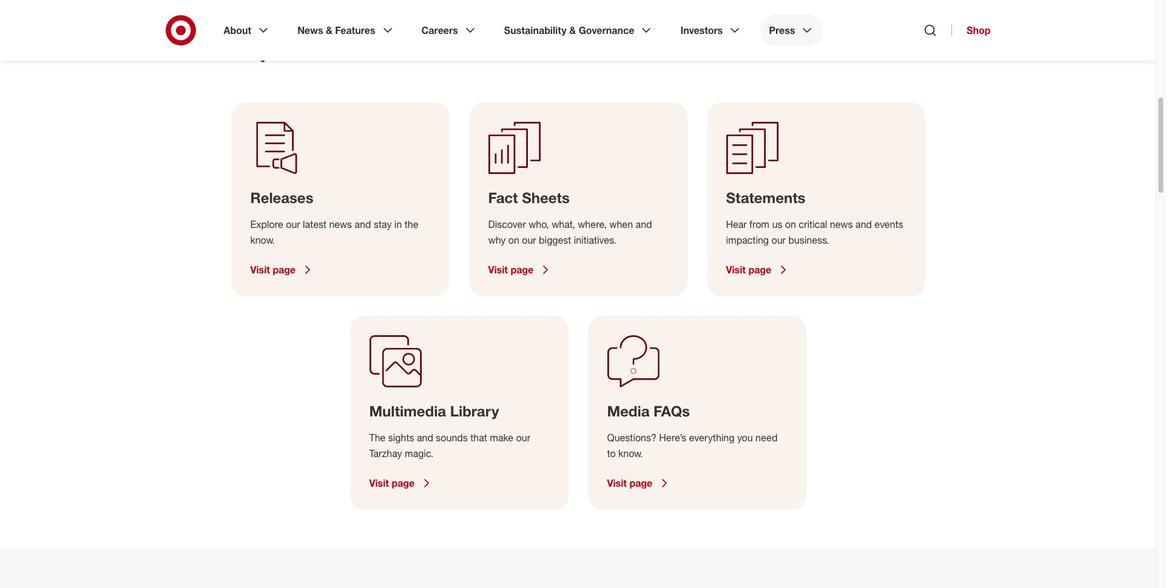 Task type: describe. For each thing, give the bounding box(es) containing it.
and inside 'hear from us on critical news and events impacting our business.'
[[856, 219, 872, 231]]

news & features link
[[289, 15, 404, 46]]

visit for multimedia library
[[369, 478, 389, 490]]

discover who, what, where, when and why on our biggest initiatives.
[[488, 219, 652, 247]]

visit for media faqs
[[608, 478, 627, 490]]

initiatives.
[[574, 234, 617, 247]]

explore our latest news and stay in the know.
[[250, 219, 419, 247]]

from
[[750, 219, 770, 231]]

media
[[608, 403, 650, 421]]

latest
[[303, 219, 327, 231]]

careers link
[[413, 15, 486, 46]]

investors link
[[672, 15, 751, 46]]

0 horizontal spatial press
[[325, 34, 391, 63]]

investors
[[681, 24, 723, 36]]

media faqs
[[608, 403, 690, 421]]

& for sustainability
[[570, 24, 576, 36]]

page for multimedia library
[[392, 478, 415, 490]]

the
[[369, 432, 386, 444]]

visit page link for fact sheets
[[488, 263, 668, 277]]

tarzhay
[[369, 448, 402, 460]]

critical
[[799, 219, 828, 231]]

hear
[[727, 219, 747, 231]]

page for statements
[[749, 264, 772, 276]]

that
[[471, 432, 487, 444]]

discover
[[488, 219, 526, 231]]

visit page for multimedia library
[[369, 478, 415, 490]]

shop link
[[952, 24, 991, 36]]

sheets
[[522, 189, 570, 207]]

and inside explore our latest news and stay in the know.
[[355, 219, 371, 231]]

news inside 'hear from us on critical news and events impacting our business.'
[[831, 219, 853, 231]]

what,
[[552, 219, 575, 231]]

sustainability
[[504, 24, 567, 36]]

stay
[[374, 219, 392, 231]]

on inside 'hear from us on critical news and events impacting our business.'
[[786, 219, 797, 231]]

multimedia library
[[369, 403, 499, 421]]

& for news
[[326, 24, 333, 36]]

here's
[[660, 432, 687, 444]]

and inside discover who, what, where, when and why on our biggest initiatives.
[[636, 219, 652, 231]]

the
[[405, 219, 419, 231]]

events
[[875, 219, 904, 231]]

our inside 'hear from us on critical news and events impacting our business.'
[[772, 234, 786, 247]]

shop
[[967, 24, 991, 36]]

where,
[[578, 219, 607, 231]]

when
[[610, 219, 633, 231]]

fact
[[488, 189, 518, 207]]

features
[[335, 24, 376, 36]]

news
[[298, 24, 323, 36]]

governance
[[579, 24, 635, 36]]

our inside discover who, what, where, when and why on our biggest initiatives.
[[522, 234, 537, 247]]

page for media faqs
[[630, 478, 653, 490]]

and inside the sights and sounds that make our tarzhay magic.
[[417, 432, 433, 444]]

magic.
[[405, 448, 434, 460]]

questions?
[[608, 432, 657, 444]]

in
[[395, 219, 402, 231]]

sights
[[388, 432, 414, 444]]

you
[[738, 432, 753, 444]]

faqs
[[654, 403, 690, 421]]

our inside explore our latest news and stay in the know.
[[286, 219, 300, 231]]

visit page for media faqs
[[608, 478, 653, 490]]

know. inside explore our latest news and stay in the know.
[[250, 234, 275, 247]]

visit page for releases
[[250, 264, 296, 276]]



Task type: locate. For each thing, give the bounding box(es) containing it.
0 vertical spatial explore
[[231, 34, 318, 63]]

know. down releases
[[250, 234, 275, 247]]

who,
[[529, 219, 549, 231]]

sounds
[[436, 432, 468, 444]]

1 & from the left
[[326, 24, 333, 36]]

sustainability & governance link
[[496, 15, 663, 46]]

explore inside explore our latest news and stay in the know.
[[250, 219, 283, 231]]

1 horizontal spatial on
[[786, 219, 797, 231]]

1 news from the left
[[329, 219, 352, 231]]

visit for releases
[[250, 264, 270, 276]]

explore for explore press
[[231, 34, 318, 63]]

the sights and sounds that make our tarzhay magic.
[[369, 432, 531, 460]]

2 & from the left
[[570, 24, 576, 36]]

business.
[[789, 234, 830, 247]]

need
[[756, 432, 778, 444]]

& left governance
[[570, 24, 576, 36]]

about link
[[215, 15, 279, 46]]

and left the "stay"
[[355, 219, 371, 231]]

us
[[773, 219, 783, 231]]

news
[[329, 219, 352, 231], [831, 219, 853, 231]]

explore
[[231, 34, 318, 63], [250, 219, 283, 231]]

know. inside the "questions? here's everything you need to know."
[[619, 448, 643, 460]]

page
[[273, 264, 296, 276], [511, 264, 534, 276], [749, 264, 772, 276], [392, 478, 415, 490], [630, 478, 653, 490]]

news right critical
[[831, 219, 853, 231]]

visit page link for releases
[[250, 263, 430, 277]]

library
[[450, 403, 499, 421]]

questions? here's everything you need to know.
[[608, 432, 778, 460]]

news inside explore our latest news and stay in the know.
[[329, 219, 352, 231]]

0 vertical spatial know.
[[250, 234, 275, 247]]

our right the make
[[516, 432, 531, 444]]

visit page link for multimedia library
[[369, 477, 549, 491]]

0 horizontal spatial &
[[326, 24, 333, 36]]

on right why
[[509, 234, 520, 247]]

about
[[224, 24, 251, 36]]

1 horizontal spatial press
[[769, 24, 796, 36]]

press link
[[761, 15, 824, 46]]

hear from us on critical news and events impacting our business.
[[727, 219, 904, 247]]

news right latest
[[329, 219, 352, 231]]

make
[[490, 432, 514, 444]]

fact sheets
[[488, 189, 570, 207]]

on inside discover who, what, where, when and why on our biggest initiatives.
[[509, 234, 520, 247]]

visit page link down business.
[[727, 263, 906, 277]]

visit page link for statements
[[727, 263, 906, 277]]

0 horizontal spatial news
[[329, 219, 352, 231]]

know.
[[250, 234, 275, 247], [619, 448, 643, 460]]

1 horizontal spatial &
[[570, 24, 576, 36]]

sustainability & governance
[[504, 24, 635, 36]]

visit page link
[[250, 263, 430, 277], [488, 263, 668, 277], [727, 263, 906, 277], [369, 477, 549, 491], [608, 477, 787, 491]]

visit page link down the "questions? here's everything you need to know."
[[608, 477, 787, 491]]

visit for fact sheets
[[488, 264, 508, 276]]

our left latest
[[286, 219, 300, 231]]

visit page for statements
[[727, 264, 772, 276]]

and right when
[[636, 219, 652, 231]]

and left the events
[[856, 219, 872, 231]]

1 vertical spatial explore
[[250, 219, 283, 231]]

on
[[786, 219, 797, 231], [509, 234, 520, 247]]

our inside the sights and sounds that make our tarzhay magic.
[[516, 432, 531, 444]]

1 horizontal spatial news
[[831, 219, 853, 231]]

0 horizontal spatial know.
[[250, 234, 275, 247]]

to
[[608, 448, 616, 460]]

our down who,
[[522, 234, 537, 247]]

visit page for fact sheets
[[488, 264, 534, 276]]

multimedia
[[369, 403, 446, 421]]

our
[[286, 219, 300, 231], [522, 234, 537, 247], [772, 234, 786, 247], [516, 432, 531, 444]]

2 news from the left
[[831, 219, 853, 231]]

biggest
[[539, 234, 572, 247]]

press
[[769, 24, 796, 36], [325, 34, 391, 63]]

explore press
[[231, 34, 391, 63]]

visit page link down initiatives.
[[488, 263, 668, 277]]

1 horizontal spatial know.
[[619, 448, 643, 460]]

everything
[[690, 432, 735, 444]]

news & features
[[298, 24, 376, 36]]

0 vertical spatial on
[[786, 219, 797, 231]]

visit page link down the sights and sounds that make our tarzhay magic.
[[369, 477, 549, 491]]

page for fact sheets
[[511, 264, 534, 276]]

explore for explore our latest news and stay in the know.
[[250, 219, 283, 231]]

careers
[[422, 24, 458, 36]]

know. down questions?
[[619, 448, 643, 460]]

& right news
[[326, 24, 333, 36]]

visit page link for media faqs
[[608, 477, 787, 491]]

and
[[355, 219, 371, 231], [636, 219, 652, 231], [856, 219, 872, 231], [417, 432, 433, 444]]

&
[[326, 24, 333, 36], [570, 24, 576, 36]]

impacting
[[727, 234, 769, 247]]

visit
[[250, 264, 270, 276], [488, 264, 508, 276], [727, 264, 746, 276], [369, 478, 389, 490], [608, 478, 627, 490]]

why
[[488, 234, 506, 247]]

and up magic.
[[417, 432, 433, 444]]

on right us
[[786, 219, 797, 231]]

page for releases
[[273, 264, 296, 276]]

visit for statements
[[727, 264, 746, 276]]

visit page link down explore our latest news and stay in the know.
[[250, 263, 430, 277]]

1 vertical spatial on
[[509, 234, 520, 247]]

statements
[[727, 189, 806, 207]]

0 horizontal spatial on
[[509, 234, 520, 247]]

1 vertical spatial know.
[[619, 448, 643, 460]]

visit page
[[250, 264, 296, 276], [488, 264, 534, 276], [727, 264, 772, 276], [369, 478, 415, 490], [608, 478, 653, 490]]

our down us
[[772, 234, 786, 247]]

releases
[[250, 189, 314, 207]]



Task type: vqa. For each thing, say whether or not it's contained in the screenshot.
'Fact'
yes



